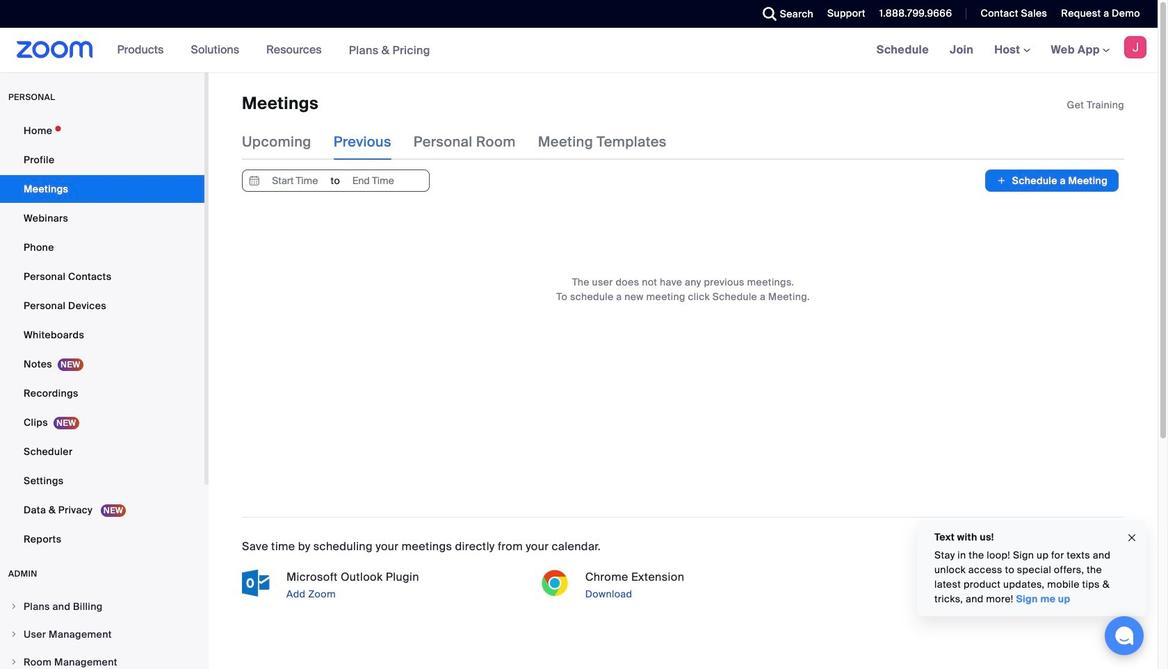 Task type: locate. For each thing, give the bounding box(es) containing it.
1 menu item from the top
[[0, 594, 205, 621]]

Date Range Picker End field
[[341, 171, 406, 192]]

right image
[[10, 631, 18, 639], [10, 659, 18, 667]]

add image
[[997, 174, 1007, 188]]

0 vertical spatial right image
[[10, 631, 18, 639]]

profile picture image
[[1125, 36, 1147, 58]]

product information navigation
[[107, 28, 441, 73]]

2 right image from the top
[[10, 659, 18, 667]]

zoom logo image
[[17, 41, 93, 58]]

1 vertical spatial right image
[[10, 659, 18, 667]]

right image
[[10, 603, 18, 612]]

application
[[1068, 98, 1125, 112]]

2 vertical spatial menu item
[[0, 650, 205, 670]]

menu item
[[0, 594, 205, 621], [0, 622, 205, 648], [0, 650, 205, 670]]

0 vertical spatial menu item
[[0, 594, 205, 621]]

banner
[[0, 28, 1158, 73]]

1 vertical spatial menu item
[[0, 622, 205, 648]]



Task type: vqa. For each thing, say whether or not it's contained in the screenshot.
Banner on the top of page
yes



Task type: describe. For each thing, give the bounding box(es) containing it.
Date Range Picker Start field
[[263, 171, 327, 192]]

1 right image from the top
[[10, 631, 18, 639]]

close image
[[1127, 531, 1138, 546]]

date image
[[246, 171, 263, 192]]

personal menu menu
[[0, 117, 205, 555]]

tabs of meeting tab list
[[242, 124, 689, 160]]

3 menu item from the top
[[0, 650, 205, 670]]

open chat image
[[1115, 627, 1135, 646]]

admin menu menu
[[0, 594, 205, 670]]

2 menu item from the top
[[0, 622, 205, 648]]

meetings navigation
[[867, 28, 1158, 73]]



